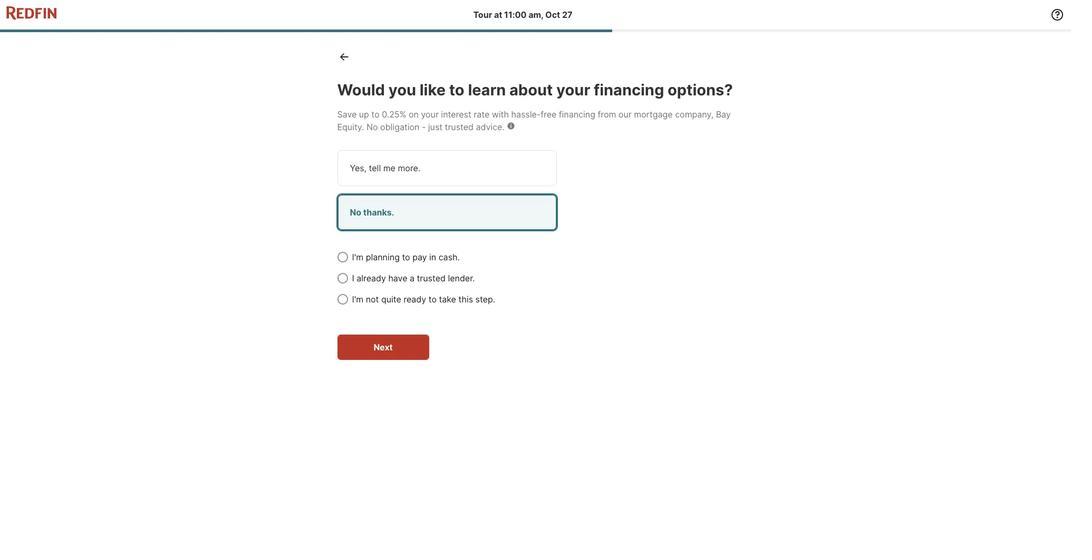 Task type: vqa. For each thing, say whether or not it's contained in the screenshot.
not
yes



Task type: locate. For each thing, give the bounding box(es) containing it.
i'm not quite ready to take this step.
[[352, 294, 495, 305]]

have
[[388, 273, 407, 284]]

free
[[541, 109, 557, 120]]

to right up
[[372, 109, 380, 120]]

interest
[[441, 109, 471, 120]]

a
[[410, 273, 415, 284]]

option group containing yes, tell me more.
[[337, 150, 601, 231]]

-
[[422, 122, 426, 133]]

oct
[[545, 9, 560, 20]]

quite
[[381, 294, 401, 305]]

trusted inside save up to 0.25% on your interest rate with hassle-free financing from our mortgage company, bay equity. no obligation - just trusted advice.
[[445, 122, 474, 133]]

0 horizontal spatial no
[[350, 207, 361, 218]]

1 horizontal spatial no
[[367, 122, 378, 133]]

advice.
[[476, 122, 505, 133]]

hassle-
[[511, 109, 541, 120]]

i'm left not
[[352, 294, 363, 305]]

1 i'm from the top
[[352, 252, 363, 263]]

not
[[366, 294, 379, 305]]

0 vertical spatial trusted
[[445, 122, 474, 133]]

progress bar
[[0, 30, 1071, 32]]

1 vertical spatial no
[[350, 207, 361, 218]]

from
[[598, 109, 616, 120]]

i'm planning to pay in cash.
[[352, 252, 460, 263]]

your up free
[[556, 81, 590, 99]]

to
[[449, 81, 464, 99], [372, 109, 380, 120], [402, 252, 410, 263], [429, 294, 437, 305]]

would
[[337, 81, 385, 99]]

financing up our on the right top of page
[[594, 81, 664, 99]]

no down up
[[367, 122, 378, 133]]

with
[[492, 109, 509, 120]]

no thanks.
[[350, 207, 394, 218]]

1 vertical spatial financing
[[559, 109, 595, 120]]

trusted
[[445, 122, 474, 133], [417, 273, 446, 284]]

to left pay
[[402, 252, 410, 263]]

you
[[389, 81, 416, 99]]

i'm for i'm planning to pay in cash.
[[352, 252, 363, 263]]

tell
[[369, 163, 381, 174]]

trusted right a
[[417, 273, 446, 284]]

your up just
[[421, 109, 439, 120]]

this
[[459, 294, 473, 305]]

your
[[556, 81, 590, 99], [421, 109, 439, 120]]

i'm right i'm planning to pay in cash. option
[[352, 252, 363, 263]]

no
[[367, 122, 378, 133], [350, 207, 361, 218]]

your inside save up to 0.25% on your interest rate with hassle-free financing from our mortgage company, bay equity. no obligation - just trusted advice.
[[421, 109, 439, 120]]

1 vertical spatial i'm
[[352, 294, 363, 305]]

0 horizontal spatial your
[[421, 109, 439, 120]]

0 vertical spatial i'm
[[352, 252, 363, 263]]

yes,
[[350, 163, 367, 174]]

option group
[[337, 150, 601, 231]]

i'm for i'm not quite ready to take this step.
[[352, 294, 363, 305]]

to right like
[[449, 81, 464, 99]]

0 vertical spatial no
[[367, 122, 378, 133]]

financing right free
[[559, 109, 595, 120]]

cash.
[[439, 252, 460, 263]]

like
[[420, 81, 446, 99]]

1 vertical spatial your
[[421, 109, 439, 120]]

financing
[[594, 81, 664, 99], [559, 109, 595, 120]]

I'm planning to pay in cash. radio
[[337, 252, 348, 263]]

financing inside save up to 0.25% on your interest rate with hassle-free financing from our mortgage company, bay equity. no obligation - just trusted advice.
[[559, 109, 595, 120]]

i'm
[[352, 252, 363, 263], [352, 294, 363, 305]]

am,
[[529, 9, 543, 20]]

just
[[428, 122, 443, 133]]

about
[[510, 81, 553, 99]]

planning
[[366, 252, 400, 263]]

trusted down the interest
[[445, 122, 474, 133]]

ready
[[404, 294, 426, 305]]

no inside radio
[[350, 207, 361, 218]]

2 i'm from the top
[[352, 294, 363, 305]]

obligation
[[380, 122, 420, 133]]

tour at 11:00 am, oct 27
[[473, 9, 573, 20]]

no left thanks.
[[350, 207, 361, 218]]

yes, tell me more.
[[350, 163, 421, 174]]

0 vertical spatial your
[[556, 81, 590, 99]]

thanks.
[[363, 207, 394, 218]]



Task type: describe. For each thing, give the bounding box(es) containing it.
1 vertical spatial trusted
[[417, 273, 446, 284]]

27
[[562, 9, 573, 20]]

tour
[[473, 9, 492, 20]]

learn
[[468, 81, 506, 99]]

1 horizontal spatial your
[[556, 81, 590, 99]]

our
[[619, 109, 632, 120]]

I already have a trusted lender. radio
[[337, 273, 348, 284]]

pay
[[413, 252, 427, 263]]

up
[[359, 109, 369, 120]]

options?
[[668, 81, 733, 99]]

i
[[352, 273, 354, 284]]

company,
[[675, 109, 714, 120]]

already
[[357, 273, 386, 284]]

bay
[[716, 109, 731, 120]]

next
[[374, 342, 393, 353]]

me
[[383, 163, 396, 174]]

at
[[494, 9, 502, 20]]

Yes, tell me more. radio
[[337, 150, 557, 186]]

rate
[[474, 109, 490, 120]]

no inside save up to 0.25% on your interest rate with hassle-free financing from our mortgage company, bay equity. no obligation - just trusted advice.
[[367, 122, 378, 133]]

save up to 0.25% on your interest rate with hassle-free financing from our mortgage company, bay equity. no obligation - just trusted advice.
[[337, 109, 731, 133]]

more.
[[398, 163, 421, 174]]

I'm not quite ready to take this step. radio
[[337, 294, 348, 305]]

i already have a trusted lender.
[[352, 273, 475, 284]]

save
[[337, 109, 357, 120]]

No thanks. radio
[[337, 195, 557, 231]]

0 vertical spatial financing
[[594, 81, 664, 99]]

in
[[429, 252, 436, 263]]

11:00
[[504, 9, 527, 20]]

mortgage
[[634, 109, 673, 120]]

0.25%
[[382, 109, 406, 120]]

on
[[409, 109, 419, 120]]

next button
[[337, 335, 429, 360]]

take
[[439, 294, 456, 305]]

lender.
[[448, 273, 475, 284]]

to inside save up to 0.25% on your interest rate with hassle-free financing from our mortgage company, bay equity. no obligation - just trusted advice.
[[372, 109, 380, 120]]

to left "take"
[[429, 294, 437, 305]]

would you like to learn about your financing options?
[[337, 81, 733, 99]]

equity.
[[337, 122, 364, 133]]

step.
[[475, 294, 495, 305]]



